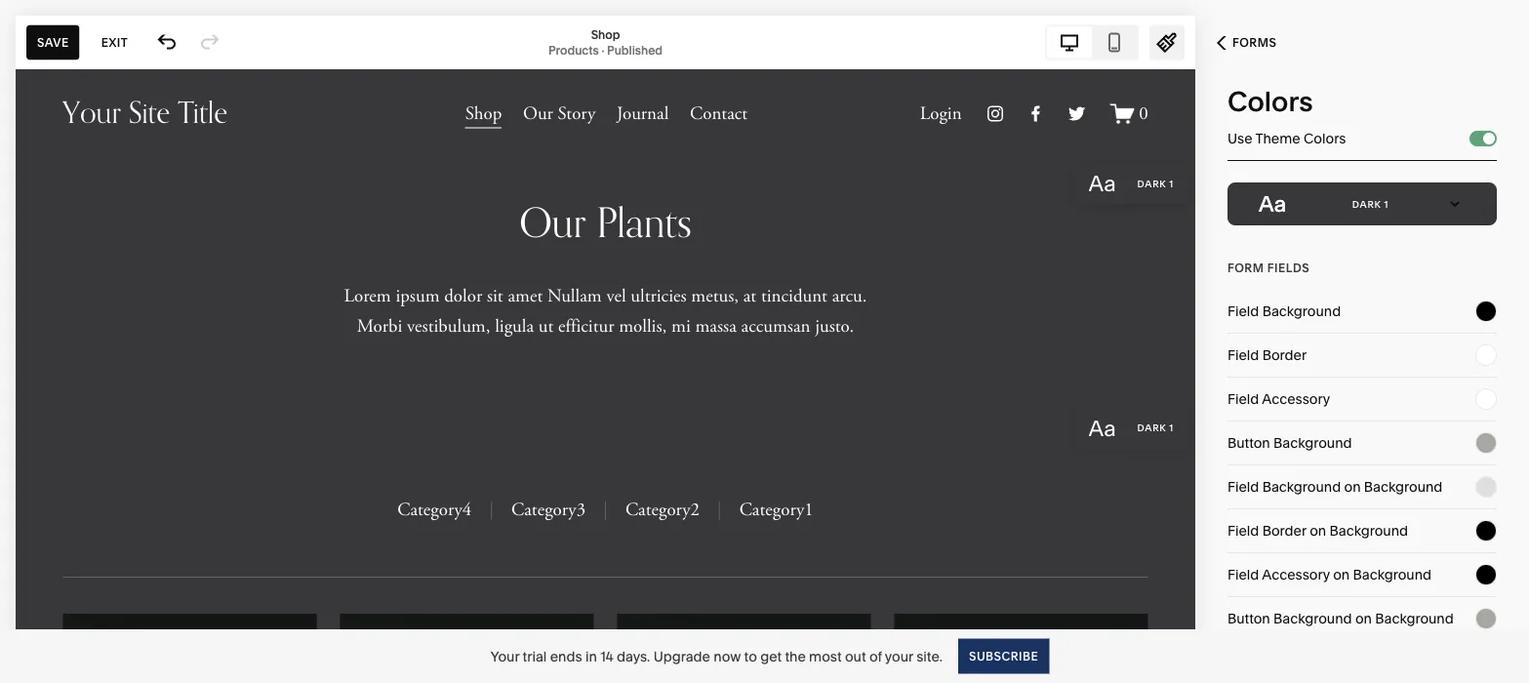 Task type: vqa. For each thing, say whether or not it's contained in the screenshot.
the Demo in the Contact Demo
no



Task type: locate. For each thing, give the bounding box(es) containing it.
of
[[869, 648, 882, 665]]

field for field background on background
[[1228, 479, 1259, 495]]

accessory up button background
[[1262, 391, 1330, 407]]

button inside the 'button background on background' button
[[1228, 610, 1270, 627]]

on up field accessory on background at the right of the page
[[1310, 523, 1327, 539]]

background down field accessory on background button
[[1375, 610, 1454, 627]]

1 vertical spatial border
[[1263, 523, 1307, 539]]

field
[[1228, 303, 1259, 320], [1228, 347, 1259, 364], [1228, 391, 1259, 407], [1228, 479, 1259, 495], [1228, 523, 1259, 539], [1228, 567, 1259, 583]]

ends
[[550, 648, 582, 665]]

your
[[491, 648, 519, 665]]

1 vertical spatial button
[[1228, 610, 1270, 627]]

on inside button
[[1310, 523, 1327, 539]]

5 field from the top
[[1228, 523, 1259, 539]]

0 vertical spatial button
[[1228, 435, 1270, 451]]

6 field from the top
[[1228, 567, 1259, 583]]

colors up theme
[[1228, 85, 1313, 118]]

theme
[[1256, 130, 1301, 147]]

fields
[[1267, 261, 1310, 275]]

on for button background on background
[[1355, 610, 1372, 627]]

field background
[[1228, 303, 1341, 320]]

2 field from the top
[[1228, 347, 1259, 364]]

dark 1
[[1353, 198, 1389, 210]]

field for field border on background
[[1228, 523, 1259, 539]]

border inside field border on background button
[[1263, 523, 1307, 539]]

on for field border on background
[[1310, 523, 1327, 539]]

upgrade
[[654, 648, 710, 665]]

forms
[[1233, 36, 1277, 50]]

button
[[1228, 435, 1270, 451], [1228, 610, 1270, 627]]

background down button background
[[1263, 479, 1341, 495]]

field down form
[[1228, 303, 1259, 320]]

button for button background
[[1228, 435, 1270, 451]]

field down button background
[[1228, 479, 1259, 495]]

border for field border
[[1263, 347, 1307, 364]]

2 accessory from the top
[[1262, 567, 1330, 583]]

button background
[[1228, 435, 1352, 451]]

4 field from the top
[[1228, 479, 1259, 495]]

accessory
[[1262, 391, 1330, 407], [1262, 567, 1330, 583]]

2 border from the top
[[1263, 523, 1307, 539]]

field background on background
[[1228, 479, 1443, 495]]

colors right theme
[[1304, 130, 1346, 147]]

button inside the 'button background' button
[[1228, 435, 1270, 451]]

button background on background button
[[1228, 597, 1497, 640]]

field up "field accessory"
[[1228, 347, 1259, 364]]

background down field border on background button
[[1353, 567, 1432, 583]]

accessory down field border on background
[[1262, 567, 1330, 583]]

products
[[548, 43, 599, 57]]

on
[[1344, 479, 1361, 495], [1310, 523, 1327, 539], [1333, 567, 1350, 583], [1355, 610, 1372, 627]]

field up field accessory on background at the right of the page
[[1228, 523, 1259, 539]]

aa
[[1259, 191, 1286, 217]]

tab list
[[1047, 27, 1137, 58]]

border
[[1263, 347, 1307, 364], [1263, 523, 1307, 539]]

save
[[37, 35, 69, 49]]

button down field accessory on background at the right of the page
[[1228, 610, 1270, 627]]

1 accessory from the top
[[1262, 391, 1330, 407]]

field border
[[1228, 347, 1307, 364]]

3 field from the top
[[1228, 391, 1259, 407]]

1 field from the top
[[1228, 303, 1259, 320]]

1 border from the top
[[1263, 347, 1307, 364]]

field accessory button
[[1228, 378, 1497, 421]]

the
[[785, 648, 806, 665]]

on down field accessory on background button
[[1355, 610, 1372, 627]]

subscribe button
[[958, 639, 1049, 674]]

14
[[600, 648, 613, 665]]

your
[[885, 648, 913, 665]]

on up button background on background
[[1333, 567, 1350, 583]]

background up field border on background button
[[1364, 479, 1443, 495]]

button down "field accessory"
[[1228, 435, 1270, 451]]

on for field background on background
[[1344, 479, 1361, 495]]

accessory for field accessory on background
[[1262, 567, 1330, 583]]

border down field background
[[1263, 347, 1307, 364]]

save button
[[26, 25, 80, 60]]

field down the field border
[[1228, 391, 1259, 407]]

field background button
[[1228, 290, 1497, 333]]

published
[[607, 43, 663, 57]]

on down the 'button background' button
[[1344, 479, 1361, 495]]

border up field accessory on background at the right of the page
[[1263, 523, 1307, 539]]

use
[[1228, 130, 1253, 147]]

1 vertical spatial accessory
[[1262, 567, 1330, 583]]

trial
[[523, 648, 547, 665]]

border inside field border button
[[1263, 347, 1307, 364]]

2 button from the top
[[1228, 610, 1270, 627]]

0 vertical spatial border
[[1263, 347, 1307, 364]]

field for field border
[[1228, 347, 1259, 364]]

1 button from the top
[[1228, 435, 1270, 451]]

background
[[1263, 303, 1341, 320], [1274, 435, 1352, 451], [1263, 479, 1341, 495], [1364, 479, 1443, 495], [1330, 523, 1408, 539], [1353, 567, 1432, 583], [1274, 610, 1352, 627], [1375, 610, 1454, 627]]

use theme colors
[[1228, 130, 1346, 147]]

out
[[845, 648, 866, 665]]

field down field border on background
[[1228, 567, 1259, 583]]

None checkbox
[[1483, 133, 1495, 144]]

exit
[[101, 35, 128, 49]]

field border button
[[1228, 334, 1497, 377]]

0 vertical spatial accessory
[[1262, 391, 1330, 407]]

background down field accessory on background at the right of the page
[[1274, 610, 1352, 627]]

background up the field background on background
[[1274, 435, 1352, 451]]

·
[[602, 43, 604, 57]]

shop products · published
[[548, 27, 663, 57]]

colors
[[1228, 85, 1313, 118], [1304, 130, 1346, 147]]



Task type: describe. For each thing, give the bounding box(es) containing it.
now
[[714, 648, 741, 665]]

button background on background
[[1228, 610, 1454, 627]]

subscribe
[[969, 649, 1039, 663]]

field accessory on background button
[[1228, 553, 1497, 596]]

button background button
[[1228, 422, 1497, 465]]

most
[[809, 648, 842, 665]]

field border on background
[[1228, 523, 1408, 539]]

background down fields at top
[[1263, 303, 1341, 320]]

in
[[585, 648, 597, 665]]

shop
[[591, 27, 620, 41]]

dark
[[1353, 198, 1381, 210]]

field accessory on background
[[1228, 567, 1432, 583]]

form fields
[[1228, 261, 1310, 275]]

field for field background
[[1228, 303, 1259, 320]]

1 vertical spatial colors
[[1304, 130, 1346, 147]]

form
[[1228, 261, 1264, 275]]

exit button
[[90, 25, 139, 60]]

1
[[1384, 198, 1389, 210]]

accessory for field accessory
[[1262, 391, 1330, 407]]

days.
[[617, 648, 650, 665]]

background up field accessory on background button
[[1330, 523, 1408, 539]]

forms button
[[1196, 21, 1298, 64]]

to
[[744, 648, 757, 665]]

your trial ends in 14 days. upgrade now to get the most out of your site.
[[491, 648, 943, 665]]

0 vertical spatial colors
[[1228, 85, 1313, 118]]

field for field accessory on background
[[1228, 567, 1259, 583]]

site.
[[917, 648, 943, 665]]

border for field border on background
[[1263, 523, 1307, 539]]

button for button background on background
[[1228, 610, 1270, 627]]

on for field accessory on background
[[1333, 567, 1350, 583]]

field for field accessory
[[1228, 391, 1259, 407]]

field background on background button
[[1228, 466, 1497, 508]]

field border on background button
[[1228, 509, 1497, 552]]

field accessory
[[1228, 391, 1330, 407]]

get
[[760, 648, 782, 665]]



